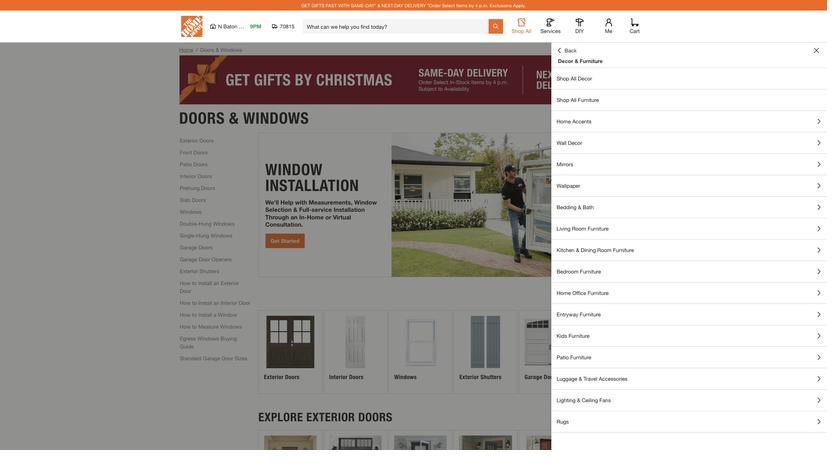Task type: describe. For each thing, give the bounding box(es) containing it.
prehung doors link
[[180, 184, 215, 192]]

home office furniture button
[[551, 283, 827, 304]]

wall decor button
[[551, 132, 827, 154]]

double-
[[180, 220, 199, 227]]

shop all furniture link
[[551, 89, 827, 111]]

front doors link
[[180, 148, 208, 156]]

What can we help you find today? search field
[[307, 19, 488, 33]]

0 vertical spatial exterior doors link
[[180, 137, 214, 144]]

1 horizontal spatial exterior doors link
[[259, 311, 322, 394]]

cart link
[[628, 18, 642, 34]]

windows inside how to measure windows link
[[220, 323, 242, 330]]

70815 button
[[272, 23, 295, 30]]

image for exterior doors image
[[264, 316, 317, 368]]

doors & windows
[[179, 108, 309, 128]]

back
[[565, 47, 577, 53]]

how to install an exterior door
[[180, 280, 239, 294]]

standard
[[180, 355, 201, 361]]

entryway furniture
[[557, 311, 601, 318]]

get
[[271, 238, 280, 244]]

lighting & ceiling fans button
[[551, 390, 827, 411]]

image for windows image
[[394, 316, 447, 368]]

windows inside double-hung windows link
[[213, 220, 235, 227]]

n baton rouge
[[218, 23, 254, 29]]

luggage & travel accessories
[[557, 376, 628, 382]]

fans
[[599, 397, 611, 404]]

front doors
[[180, 149, 208, 155]]

dining
[[581, 247, 596, 253]]

all for shop all decor
[[571, 75, 576, 82]]

single-
[[180, 232, 196, 239]]

double-hung windows link
[[180, 220, 235, 228]]

to for how to install a window
[[192, 312, 197, 318]]

kids furniture
[[557, 333, 590, 339]]

hung for double-
[[199, 220, 211, 227]]

sizes
[[235, 355, 247, 361]]

select
[[442, 2, 455, 8]]

0 vertical spatial garage door openers
[[180, 256, 232, 262]]

image for window installation image
[[392, 133, 648, 277]]

get started
[[271, 238, 299, 244]]

feedback link image
[[818, 112, 827, 147]]

entryway
[[557, 311, 578, 318]]

furniture inside "button"
[[570, 354, 591, 361]]

home office furniture
[[557, 290, 609, 296]]

wallpaper
[[557, 183, 580, 189]]

image for front doors image
[[264, 436, 317, 450]]

diy
[[575, 28, 584, 34]]

1 vertical spatial garage door openers link
[[585, 311, 648, 394]]

how to install an interior door
[[180, 300, 250, 306]]

1 horizontal spatial garage doors link
[[519, 311, 583, 394]]

image for garage doors image
[[525, 316, 577, 368]]

1 vertical spatial exterior shutters link
[[454, 311, 517, 394]]

slab doors
[[180, 197, 206, 203]]

patio for patio doors
[[180, 161, 192, 167]]

get
[[301, 2, 310, 8]]

slab doors link
[[180, 196, 206, 204]]

70815
[[280, 23, 295, 29]]

0 horizontal spatial interior
[[180, 173, 196, 179]]

we'll help with measurements, window selection & full-service installation through an in-home or virtual consultation.
[[265, 199, 377, 228]]

how for how to install an interior door
[[180, 300, 191, 306]]

patio doors link
[[180, 160, 208, 168]]

install for interior
[[198, 300, 212, 306]]

windows inside the single-hung windows link
[[211, 232, 232, 239]]

standard garage door sizes
[[180, 355, 247, 361]]

living room furniture
[[557, 226, 609, 232]]

ceiling
[[582, 397, 598, 404]]

entryway furniture button
[[551, 304, 827, 325]]

luggage & travel accessories button
[[551, 369, 827, 390]]

decor inside "button"
[[568, 140, 582, 146]]

bedroom
[[557, 268, 579, 275]]

single-hung windows
[[180, 232, 232, 239]]

same-
[[351, 2, 366, 8]]

services
[[541, 28, 561, 34]]

back button
[[557, 47, 577, 54]]

0 vertical spatial garage door openers link
[[180, 255, 232, 263]]

patio furniture button
[[551, 347, 827, 368]]

how to install a window link
[[180, 311, 237, 319]]

window
[[265, 160, 323, 179]]

2 vertical spatial interior
[[329, 374, 348, 381]]

0 horizontal spatial room
[[572, 226, 586, 232]]

mirrors button
[[551, 154, 827, 175]]

installation
[[265, 176, 359, 195]]

service
[[312, 206, 332, 213]]

home accents button
[[551, 111, 827, 132]]

all for shop all furniture
[[571, 97, 576, 103]]

explore exterior doors
[[258, 410, 393, 425]]

bedding & bath button
[[551, 197, 827, 218]]

shop for shop all
[[512, 28, 524, 34]]

how for how to install a window
[[180, 312, 191, 318]]

services button
[[540, 18, 561, 34]]

explore
[[258, 410, 303, 425]]

accents
[[572, 118, 592, 124]]

1 horizontal spatial interior doors
[[329, 374, 364, 381]]

interior inside how to install an interior door link
[[221, 300, 237, 306]]

0 vertical spatial garage doors
[[180, 244, 213, 250]]

measure
[[198, 323, 219, 330]]

1 horizontal spatial garage doors
[[525, 374, 558, 381]]

rugs button
[[551, 411, 827, 433]]

kids furniture button
[[551, 326, 827, 347]]

hung for single-
[[196, 232, 209, 239]]

mirrors
[[557, 161, 573, 167]]

bedroom furniture button
[[551, 261, 827, 282]]

fast
[[326, 2, 337, 8]]

patio doors
[[180, 161, 208, 167]]

all for shop all
[[526, 28, 531, 34]]

get started link
[[265, 234, 305, 248]]

& for kitchen
[[576, 247, 579, 253]]

by
[[469, 2, 474, 8]]

1 3 from the left
[[622, 282, 626, 289]]

1 horizontal spatial room
[[597, 247, 612, 253]]

day
[[394, 2, 403, 8]]

window for we'll help with measurements, window selection & full-service installation through an in-home or virtual consultation.
[[354, 199, 377, 206]]

shop for shop all furniture
[[557, 97, 569, 103]]

home for home office furniture
[[557, 290, 571, 296]]

the home depot logo image
[[181, 16, 202, 37]]

gifts
[[312, 2, 325, 8]]

bedding
[[557, 204, 577, 210]]

started
[[281, 238, 299, 244]]

1 vertical spatial exterior shutters
[[459, 374, 502, 381]]

& for bedding
[[578, 204, 581, 210]]

me button
[[598, 18, 619, 34]]

*order
[[427, 2, 441, 8]]



Task type: locate. For each thing, give the bounding box(es) containing it.
drawer close image
[[814, 48, 819, 53]]

doors
[[200, 47, 214, 53], [179, 108, 225, 128], [199, 137, 214, 143], [194, 149, 208, 155], [193, 161, 208, 167], [198, 173, 212, 179], [201, 185, 215, 191], [192, 197, 206, 203], [199, 244, 213, 250], [285, 374, 300, 381], [349, 374, 364, 381], [544, 374, 558, 381], [358, 410, 393, 425]]

/ for 3
[[626, 282, 628, 289]]

how for how to measure windows
[[180, 323, 191, 330]]

install for window
[[198, 312, 212, 318]]

all down "decor & furniture"
[[571, 75, 576, 82]]

1 vertical spatial patio
[[557, 354, 569, 361]]

to up how to measure windows
[[192, 312, 197, 318]]

diy button
[[569, 18, 590, 34]]

0 horizontal spatial patio
[[180, 161, 192, 167]]

to up how to install a window
[[192, 300, 197, 306]]

shop down "decor & furniture"
[[557, 75, 569, 82]]

kitchen & dining room furniture button
[[551, 240, 827, 261]]

garage door openers down the single-hung windows link
[[180, 256, 232, 262]]

kitchen
[[557, 247, 575, 253]]

home
[[179, 47, 193, 53], [557, 118, 571, 124], [307, 213, 324, 221], [557, 290, 571, 296]]

1 vertical spatial interior doors link
[[324, 311, 387, 394]]

/ for home
[[196, 47, 198, 53]]

all inside 'button'
[[526, 28, 531, 34]]

to inside how to install an exterior door
[[192, 280, 197, 286]]

1 horizontal spatial windows link
[[389, 311, 452, 394]]

0 vertical spatial interior doors link
[[180, 172, 212, 180]]

a
[[214, 312, 216, 318]]

image for storm doors image
[[394, 436, 447, 450]]

2 vertical spatial all
[[571, 97, 576, 103]]

egress windows buying guide link
[[180, 335, 251, 351]]

patio down front
[[180, 161, 192, 167]]

to for how to install an exterior door
[[192, 280, 197, 286]]

2 horizontal spatial interior
[[329, 374, 348, 381]]

an
[[291, 213, 298, 221], [214, 280, 219, 286], [214, 300, 219, 306]]

all left services
[[526, 28, 531, 34]]

home for home accents
[[557, 118, 571, 124]]

menu
[[551, 68, 827, 433]]

0 horizontal spatial /
[[196, 47, 198, 53]]

buying
[[221, 335, 237, 342]]

sponsored banner image
[[179, 55, 648, 105]]

room
[[572, 226, 586, 232], [597, 247, 612, 253]]

3 how from the top
[[180, 312, 191, 318]]

1 vertical spatial window
[[218, 312, 237, 318]]

home left office
[[557, 290, 571, 296]]

how to measure windows
[[180, 323, 242, 330]]

install up how to install a window
[[198, 300, 212, 306]]

1 horizontal spatial interior doors link
[[324, 311, 387, 394]]

office
[[572, 290, 586, 296]]

1 vertical spatial garage doors
[[525, 374, 558, 381]]

window inside we'll help with measurements, window selection & full-service installation through an in-home or virtual consultation.
[[354, 199, 377, 206]]

1 vertical spatial all
[[571, 75, 576, 82]]

an for exterior
[[214, 280, 219, 286]]

2 install from the top
[[198, 300, 212, 306]]

exterior shutters
[[180, 268, 219, 274], [459, 374, 502, 381]]

0 horizontal spatial interior doors
[[180, 173, 212, 179]]

all
[[526, 28, 531, 34], [571, 75, 576, 82], [571, 97, 576, 103]]

window
[[354, 199, 377, 206], [218, 312, 237, 318]]

decor right "wall"
[[568, 140, 582, 146]]

& inside button
[[577, 397, 580, 404]]

furniture inside button
[[580, 268, 601, 275]]

kitchen & dining room furniture
[[557, 247, 634, 253]]

1 horizontal spatial openers
[[590, 381, 610, 388]]

0 vertical spatial exterior shutters
[[180, 268, 219, 274]]

to up how to install an interior door
[[192, 280, 197, 286]]

patio down kids
[[557, 354, 569, 361]]

& for decor
[[575, 58, 578, 64]]

baton
[[223, 23, 237, 29]]

garage inside garage door openers
[[590, 374, 607, 381]]

double-hung windows
[[180, 220, 235, 227]]

hung up single-hung windows
[[199, 220, 211, 227]]

1 horizontal spatial /
[[626, 282, 628, 289]]

egress
[[180, 335, 196, 342]]

decor & furniture
[[558, 58, 603, 64]]

egress windows buying guide
[[180, 335, 237, 350]]

items
[[456, 2, 468, 8]]

openers up the fans
[[590, 381, 610, 388]]

windows inside egress windows buying guide
[[197, 335, 219, 342]]

0 vertical spatial shutters
[[199, 268, 219, 274]]

0 vertical spatial install
[[198, 280, 212, 286]]

rouge
[[239, 23, 254, 29]]

lighting & ceiling fans
[[557, 397, 611, 404]]

front
[[180, 149, 192, 155]]

wallpaper button
[[551, 175, 827, 196]]

1 horizontal spatial exterior shutters link
[[454, 311, 517, 394]]

1 horizontal spatial interior
[[221, 300, 237, 306]]

wall
[[557, 140, 567, 146]]

decor down 'back' button
[[558, 58, 573, 64]]

accessories
[[599, 376, 628, 382]]

delivery
[[405, 2, 426, 8]]

decor
[[558, 58, 573, 64], [578, 75, 592, 82], [568, 140, 582, 146]]

0 vertical spatial patio
[[180, 161, 192, 167]]

patio for patio furniture
[[557, 354, 569, 361]]

install left a
[[198, 312, 212, 318]]

1 vertical spatial install
[[198, 300, 212, 306]]

1 horizontal spatial exterior doors
[[264, 374, 300, 381]]

0 vertical spatial garage doors link
[[180, 244, 213, 251]]

1 vertical spatial decor
[[578, 75, 592, 82]]

1 horizontal spatial patio
[[557, 354, 569, 361]]

& for doors
[[229, 108, 239, 128]]

door inside garage door openers
[[609, 374, 621, 381]]

windows link
[[180, 208, 202, 216], [389, 311, 452, 394]]

guide
[[180, 343, 194, 350]]

& for luggage
[[579, 376, 582, 382]]

0 horizontal spatial shutters
[[199, 268, 219, 274]]

me
[[605, 28, 612, 34]]

1 horizontal spatial garage door openers link
[[585, 311, 648, 394]]

n
[[218, 23, 222, 29]]

0 vertical spatial interior
[[180, 173, 196, 179]]

1 vertical spatial an
[[214, 280, 219, 286]]

we'll
[[265, 199, 279, 206]]

3 / 3
[[622, 282, 631, 289]]

to for how to measure windows
[[192, 323, 197, 330]]

shop down "apply."
[[512, 28, 524, 34]]

1 vertical spatial exterior doors link
[[259, 311, 322, 394]]

exterior inside how to install an exterior door
[[221, 280, 239, 286]]

an up how to install an interior door
[[214, 280, 219, 286]]

image for garage door openers image
[[590, 316, 642, 368]]

patio inside "button"
[[557, 354, 569, 361]]

door inside how to install an exterior door
[[180, 288, 191, 294]]

/ inside home / doors & windows
[[196, 47, 198, 53]]

0 horizontal spatial windows link
[[180, 208, 202, 216]]

or
[[325, 213, 331, 221]]

3 install from the top
[[198, 312, 212, 318]]

home inside we'll help with measurements, window selection & full-service installation through an in-home or virtual consultation.
[[307, 213, 324, 221]]

0 horizontal spatial garage door openers
[[180, 256, 232, 262]]

room right living
[[572, 226, 586, 232]]

window up installation
[[354, 199, 377, 206]]

interior doors
[[180, 173, 212, 179], [329, 374, 364, 381]]

& inside we'll help with measurements, window selection & full-service installation through an in-home or virtual consultation.
[[293, 206, 297, 213]]

0 vertical spatial decor
[[558, 58, 573, 64]]

home down the home depot logo
[[179, 47, 193, 53]]

with
[[295, 199, 307, 206]]

shop all decor
[[557, 75, 592, 82]]

1 vertical spatial hung
[[196, 232, 209, 239]]

2 how from the top
[[180, 300, 191, 306]]

interior
[[180, 173, 196, 179], [221, 300, 237, 306], [329, 374, 348, 381]]

0 vertical spatial exterior shutters link
[[180, 267, 219, 275]]

0 horizontal spatial exterior shutters link
[[180, 267, 219, 275]]

1 horizontal spatial window
[[354, 199, 377, 206]]

through
[[265, 213, 289, 221]]

bath
[[583, 204, 594, 210]]

image for exterior shutters image
[[459, 316, 512, 368]]

1 vertical spatial room
[[597, 247, 612, 253]]

with
[[338, 2, 350, 8]]

0 vertical spatial all
[[526, 28, 531, 34]]

single-hung windows link
[[180, 232, 232, 240]]

& for lighting
[[577, 397, 580, 404]]

2 3 from the left
[[628, 282, 631, 289]]

decor down "decor & furniture"
[[578, 75, 592, 82]]

an inside we'll help with measurements, window selection & full-service installation through an in-home or virtual consultation.
[[291, 213, 298, 221]]

home down service
[[307, 213, 324, 221]]

window for how to install a window
[[218, 312, 237, 318]]

0 horizontal spatial garage door openers link
[[180, 255, 232, 263]]

9pm
[[250, 23, 261, 29]]

garage
[[180, 244, 197, 250], [180, 256, 197, 262], [203, 355, 220, 361], [525, 374, 542, 381], [590, 374, 607, 381]]

0 horizontal spatial openers
[[212, 256, 232, 262]]

shop all button
[[511, 18, 532, 34]]

0 vertical spatial windows link
[[180, 208, 202, 216]]

0 horizontal spatial exterior doors
[[180, 137, 214, 143]]

4 how from the top
[[180, 323, 191, 330]]

shutters
[[199, 268, 219, 274], [481, 374, 502, 381]]

0 horizontal spatial garage doors
[[180, 244, 213, 250]]

menu containing shop all decor
[[551, 68, 827, 433]]

0 horizontal spatial exterior shutters
[[180, 268, 219, 274]]

exterior
[[180, 137, 198, 143], [180, 268, 198, 274], [221, 280, 239, 286], [264, 374, 284, 381], [459, 374, 479, 381], [306, 410, 355, 425]]

furniture
[[580, 58, 603, 64], [578, 97, 599, 103], [588, 226, 609, 232], [613, 247, 634, 253], [580, 268, 601, 275], [588, 290, 609, 296], [580, 311, 601, 318], [569, 333, 590, 339], [570, 354, 591, 361]]

lighting
[[557, 397, 576, 404]]

window right a
[[218, 312, 237, 318]]

1 vertical spatial interior
[[221, 300, 237, 306]]

3
[[622, 282, 626, 289], [628, 282, 631, 289]]

image for interior doors image
[[329, 316, 382, 368]]

2 to from the top
[[192, 300, 197, 306]]

1 vertical spatial /
[[626, 282, 628, 289]]

1 horizontal spatial shutters
[[481, 374, 502, 381]]

consultation.
[[265, 221, 303, 228]]

shop inside 'button'
[[512, 28, 524, 34]]

0 vertical spatial window
[[354, 199, 377, 206]]

0 vertical spatial interior doors
[[180, 173, 212, 179]]

slab
[[180, 197, 190, 203]]

0 horizontal spatial window
[[218, 312, 237, 318]]

2 vertical spatial an
[[214, 300, 219, 306]]

an up a
[[214, 300, 219, 306]]

patio
[[180, 161, 192, 167], [557, 354, 569, 361]]

to up egress at the left of the page
[[192, 323, 197, 330]]

garage doors link
[[180, 244, 213, 251], [519, 311, 583, 394]]

exterior doors
[[180, 137, 214, 143], [264, 374, 300, 381]]

0 vertical spatial openers
[[212, 256, 232, 262]]

image for patio doors image
[[329, 436, 382, 450]]

home accents
[[557, 118, 592, 124]]

an left in-
[[291, 213, 298, 221]]

1 vertical spatial shop
[[557, 75, 569, 82]]

bedding & bath
[[557, 204, 594, 210]]

0 vertical spatial shop
[[512, 28, 524, 34]]

0 vertical spatial room
[[572, 226, 586, 232]]

0 vertical spatial exterior doors
[[180, 137, 214, 143]]

how to install an exterior door link
[[180, 279, 251, 295]]

1 how from the top
[[180, 280, 191, 286]]

installation
[[334, 206, 365, 213]]

apply.
[[513, 2, 526, 8]]

all up home accents
[[571, 97, 576, 103]]

1 vertical spatial windows link
[[389, 311, 452, 394]]

install up how to install an interior door
[[198, 280, 212, 286]]

wall decor
[[557, 140, 582, 146]]

0 vertical spatial /
[[196, 47, 198, 53]]

1 install from the top
[[198, 280, 212, 286]]

1 horizontal spatial exterior shutters
[[459, 374, 502, 381]]

1 horizontal spatial garage door openers
[[590, 374, 621, 388]]

prehung doors
[[180, 185, 215, 191]]

to for how to install an interior door
[[192, 300, 197, 306]]

1 vertical spatial interior doors
[[329, 374, 364, 381]]

install inside how to install an exterior door
[[198, 280, 212, 286]]

how for how to install an exterior door
[[180, 280, 191, 286]]

shop up home accents
[[557, 97, 569, 103]]

1 vertical spatial garage door openers
[[590, 374, 621, 388]]

an inside how to install an exterior door
[[214, 280, 219, 286]]

garage door openers up the fans
[[590, 374, 621, 388]]

1 vertical spatial openers
[[590, 381, 610, 388]]

install for exterior
[[198, 280, 212, 286]]

home link
[[179, 47, 193, 53]]

image for security doors image
[[525, 436, 577, 450]]

0 vertical spatial hung
[[199, 220, 211, 227]]

2 vertical spatial install
[[198, 312, 212, 318]]

3 to from the top
[[192, 312, 197, 318]]

2 vertical spatial decor
[[568, 140, 582, 146]]

room right dining
[[597, 247, 612, 253]]

shop for shop all decor
[[557, 75, 569, 82]]

help
[[280, 199, 293, 206]]

0 horizontal spatial garage doors link
[[180, 244, 213, 251]]

1 horizontal spatial 3
[[628, 282, 631, 289]]

an for interior
[[214, 300, 219, 306]]

4
[[475, 2, 478, 8]]

openers down the single-hung windows link
[[212, 256, 232, 262]]

home for home / doors & windows
[[179, 47, 193, 53]]

prehung
[[180, 185, 200, 191]]

0 horizontal spatial exterior doors link
[[180, 137, 214, 144]]

1 vertical spatial shutters
[[481, 374, 502, 381]]

1 to from the top
[[192, 280, 197, 286]]

hung down double-hung windows link
[[196, 232, 209, 239]]

garage door openers
[[180, 256, 232, 262], [590, 374, 621, 388]]

0 vertical spatial an
[[291, 213, 298, 221]]

how inside how to install an exterior door
[[180, 280, 191, 286]]

0 horizontal spatial 3
[[622, 282, 626, 289]]

1 vertical spatial garage doors link
[[519, 311, 583, 394]]

image for screen doors image
[[459, 436, 512, 450]]

0 horizontal spatial interior doors link
[[180, 172, 212, 180]]

next-
[[382, 2, 394, 8]]

2 vertical spatial shop
[[557, 97, 569, 103]]

home left accents
[[557, 118, 571, 124]]

1 vertical spatial exterior doors
[[264, 374, 300, 381]]

4 to from the top
[[192, 323, 197, 330]]



Task type: vqa. For each thing, say whether or not it's contained in the screenshot.
Guide
yes



